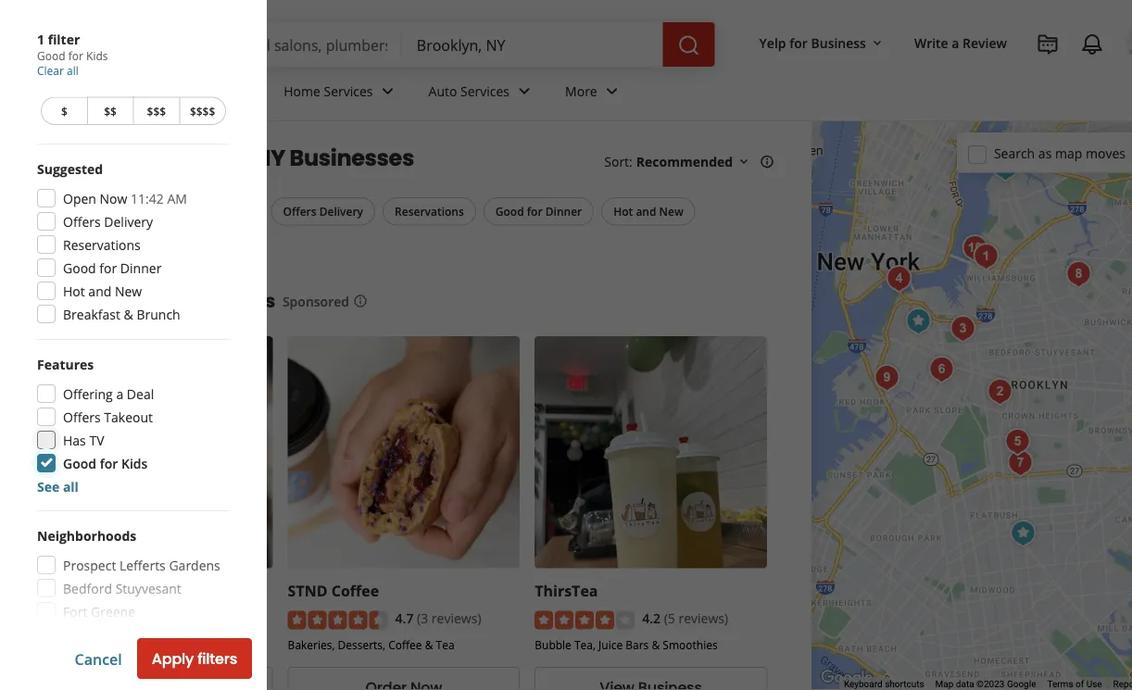 Task type: vqa. For each thing, say whether or not it's contained in the screenshot.
topmost the 10:00 AM - 10:00 PM
no



Task type: locate. For each thing, give the bounding box(es) containing it.
1 horizontal spatial good for dinner
[[495, 204, 582, 219]]

see all button down has
[[37, 478, 79, 495]]

dinner
[[545, 204, 582, 219], [120, 259, 162, 277]]

$$$ button
[[133, 97, 179, 125]]

services right auto
[[460, 82, 510, 100]]

hot and new
[[614, 204, 683, 219], [63, 282, 142, 300]]

offers delivery button
[[271, 197, 375, 226]]

businesses
[[290, 143, 414, 174]]

see up neighborhoods
[[37, 478, 60, 495]]

keyboard shortcuts
[[844, 679, 924, 690]]

smoothies inside bora bora smoothie cafe no reviews coffee & tea, juice bars & smoothies
[[177, 632, 232, 647]]

delivery down businesses
[[319, 204, 363, 219]]

1 see all button from the top
[[37, 478, 79, 495]]

breakfast & brunch button
[[41, 234, 169, 262]]

0 horizontal spatial a
[[116, 385, 123, 403]]

coffee
[[331, 580, 379, 600], [41, 632, 75, 647], [388, 637, 422, 652]]

1 vertical spatial good for dinner
[[63, 259, 162, 277]]

browsing
[[37, 143, 141, 174]]

0 horizontal spatial 24 chevron down v2 image
[[513, 80, 536, 102]]

0 vertical spatial a
[[952, 34, 959, 51]]

good
[[37, 48, 65, 63], [495, 204, 524, 219], [63, 259, 96, 277], [63, 454, 96, 472]]

business categories element
[[141, 67, 1132, 120]]

new
[[659, 204, 683, 219], [115, 282, 142, 300]]

0 vertical spatial brunch
[[118, 240, 157, 256]]

juice
[[113, 632, 137, 647], [599, 637, 623, 652]]

aska image
[[957, 230, 994, 267]]

1 vertical spatial kids
[[121, 454, 148, 472]]

1 horizontal spatial reviews)
[[679, 610, 728, 627]]

1 vertical spatial see all button
[[37, 649, 79, 667]]

0 vertical spatial group
[[37, 159, 230, 324]]

kids inside group
[[121, 454, 148, 472]]

good for dinner button
[[483, 197, 594, 226]]

1 horizontal spatial dinner
[[545, 204, 582, 219]]

offers takeout
[[63, 408, 153, 426]]

smoothies down 4.2 (5 reviews) on the bottom right
[[663, 637, 718, 652]]

0 vertical spatial and
[[636, 204, 656, 219]]

1 horizontal spatial a
[[952, 34, 959, 51]]

©2023
[[977, 679, 1005, 690]]

None search field
[[141, 22, 719, 67]]

takeout left options
[[124, 288, 199, 314]]

$$$$ button
[[179, 97, 226, 125]]

google image
[[816, 666, 877, 690]]

all right clear
[[67, 63, 79, 78]]

reservations button
[[383, 197, 476, 226]]

stnd coffee image
[[987, 149, 1024, 186]]

& right featured
[[124, 305, 133, 323]]

0 horizontal spatial good for dinner
[[63, 259, 162, 277]]

&
[[107, 240, 116, 256], [124, 305, 133, 323], [77, 632, 86, 647], [166, 632, 174, 647], [425, 637, 433, 652], [652, 637, 660, 652]]

offers down open
[[63, 213, 101, 230]]

0 horizontal spatial new
[[115, 282, 142, 300]]

notifications image
[[1081, 33, 1103, 56]]

all down 'good for kids'
[[63, 478, 79, 495]]

and inside 'button'
[[636, 204, 656, 219]]

breakfast up features
[[63, 305, 120, 323]]

1 see all from the top
[[37, 478, 79, 495]]

0 vertical spatial kids
[[86, 48, 108, 63]]

group containing features
[[37, 355, 230, 496]]

see all down no
[[37, 649, 79, 667]]

1 vertical spatial reservations
[[63, 236, 141, 253]]

0 horizontal spatial bars
[[140, 632, 163, 647]]

smoothies up apply filters
[[177, 632, 232, 647]]

0 vertical spatial hot and new
[[614, 204, 683, 219]]

reviews
[[59, 609, 100, 624]]

more
[[565, 82, 597, 100]]

moves
[[1086, 144, 1126, 162]]

reservations inside 'button'
[[395, 204, 464, 219]]

1 vertical spatial brunch
[[137, 305, 180, 323]]

dinner up featured takeout options
[[120, 259, 162, 277]]

1 vertical spatial breakfast & brunch
[[63, 305, 180, 323]]

sponsored
[[282, 292, 349, 310]]

& left tea
[[425, 637, 433, 652]]

see down no
[[37, 649, 60, 667]]

good right reservations 'button'
[[495, 204, 524, 219]]

breakfast & brunch down all
[[53, 240, 157, 256]]

dinner inside button
[[545, 204, 582, 219]]

evelina image
[[945, 310, 982, 347]]

1 vertical spatial group
[[37, 355, 230, 496]]

cancel
[[75, 649, 122, 669]]

tea
[[436, 637, 455, 652]]

bars up apply
[[140, 632, 163, 647]]

sort:
[[604, 152, 633, 170]]

yelp for business
[[759, 34, 866, 51]]

hot and new button
[[601, 197, 695, 226]]

delivery inside group
[[104, 213, 153, 230]]

1 horizontal spatial new
[[659, 204, 683, 219]]

for inside button
[[527, 204, 543, 219]]

0 horizontal spatial reservations
[[63, 236, 141, 253]]

neighborhoods
[[37, 527, 136, 544]]

group containing neighborhoods
[[37, 526, 230, 667]]

kids right clear all link
[[86, 48, 108, 63]]

offers delivery down now
[[63, 213, 153, 230]]

more link
[[550, 67, 638, 120]]

1 vertical spatial new
[[115, 282, 142, 300]]

bora bora smoothie cafe image
[[900, 303, 937, 340]]

takeout
[[124, 288, 199, 314], [104, 408, 153, 426]]

2 vertical spatial all
[[63, 649, 79, 667]]

1 horizontal spatial hot
[[614, 204, 633, 219]]

0 vertical spatial hot
[[614, 204, 633, 219]]

2 see from the top
[[37, 649, 60, 667]]

1 horizontal spatial services
[[460, 82, 510, 100]]

1 bora from the left
[[41, 580, 76, 600]]

0 horizontal spatial reviews)
[[432, 610, 481, 627]]

0 horizontal spatial coffee
[[41, 632, 75, 647]]

0 horizontal spatial juice
[[113, 632, 137, 647]]

1 horizontal spatial coffee
[[331, 580, 379, 600]]

prospect lefferts gardens
[[63, 556, 220, 574]]

am
[[167, 189, 187, 207]]

24 chevron down v2 image inside auto services link
[[513, 80, 536, 102]]

takeout for offers
[[104, 408, 153, 426]]

1 horizontal spatial bora
[[79, 580, 114, 600]]

bars down 4.2
[[626, 637, 649, 652]]

0 vertical spatial see all
[[37, 478, 79, 495]]

0 vertical spatial all
[[67, 63, 79, 78]]

coffee down 4.7
[[388, 637, 422, 652]]

2 see all from the top
[[37, 649, 79, 667]]

repo link
[[1113, 679, 1132, 690]]

coffee down no
[[41, 632, 75, 647]]

bunna cafe image
[[1060, 256, 1097, 293]]

1 see from the top
[[37, 478, 60, 495]]

1 vertical spatial takeout
[[104, 408, 153, 426]]

for
[[790, 34, 808, 51], [68, 48, 83, 63], [527, 204, 543, 219], [99, 259, 117, 277], [100, 454, 118, 472]]

auto
[[429, 82, 457, 100]]

0 horizontal spatial kids
[[86, 48, 108, 63]]

reviews)
[[432, 610, 481, 627], [679, 610, 728, 627]]

1 24 chevron down v2 image from the left
[[513, 80, 536, 102]]

juice down greene
[[113, 632, 137, 647]]

see all down has
[[37, 478, 79, 495]]

1 vertical spatial all
[[63, 478, 79, 495]]

kids
[[86, 48, 108, 63], [121, 454, 148, 472]]

see all for fort
[[37, 649, 79, 667]]

tea, down the 4.2 star rating image at the bottom of page
[[574, 637, 596, 652]]

apply
[[152, 649, 194, 669]]

1 horizontal spatial juice
[[599, 637, 623, 652]]

reviews) right '(5'
[[679, 610, 728, 627]]

takeout for featured
[[124, 288, 199, 314]]

breakfast & brunch down breakfast & brunch button
[[63, 305, 180, 323]]

good up featured
[[63, 259, 96, 277]]

1 horizontal spatial kids
[[121, 454, 148, 472]]

1 horizontal spatial and
[[636, 204, 656, 219]]

bedford
[[63, 579, 112, 597]]

2 reviews) from the left
[[679, 610, 728, 627]]

and
[[636, 204, 656, 219], [88, 282, 111, 300]]

1 horizontal spatial offers delivery
[[283, 204, 363, 219]]

bedford stuyvesant
[[63, 579, 181, 597]]

24 chevron down v2 image
[[377, 80, 399, 102]]

delivery down the open now 11:42 am
[[104, 213, 153, 230]]

terms
[[1047, 679, 1073, 690]]

24 chevron down v2 image inside more link
[[601, 80, 623, 102]]

0 vertical spatial see all button
[[37, 478, 79, 495]]

hot and new down breakfast & brunch button
[[63, 282, 142, 300]]

stuyvesant
[[115, 579, 181, 597]]

0 horizontal spatial dinner
[[120, 259, 162, 277]]

1 vertical spatial and
[[88, 282, 111, 300]]

$$$
[[147, 103, 166, 119]]

bora up fort greene
[[79, 580, 114, 600]]

write a review
[[914, 34, 1007, 51]]

0 vertical spatial dinner
[[545, 204, 582, 219]]

& down now
[[107, 240, 116, 256]]

0 horizontal spatial delivery
[[104, 213, 153, 230]]

featured
[[37, 288, 120, 314]]

0 vertical spatial takeout
[[124, 288, 199, 314]]

tea,
[[88, 632, 110, 647], [574, 637, 596, 652]]

coffee up 4.7 star rating image
[[331, 580, 379, 600]]

0 vertical spatial good for dinner
[[495, 204, 582, 219]]

map data ©2023 google
[[935, 679, 1036, 690]]

offers down ny
[[283, 204, 316, 219]]

0 horizontal spatial hot
[[63, 282, 85, 300]]

greene
[[91, 603, 135, 620]]

hot and new down the sort:
[[614, 204, 683, 219]]

1 services from the left
[[324, 82, 373, 100]]

1 horizontal spatial tea,
[[574, 637, 596, 652]]

0 vertical spatial breakfast & brunch
[[53, 240, 157, 256]]

dinner left hot and new 'button'
[[545, 204, 582, 219]]

reviews) up tea
[[432, 610, 481, 627]]

services left 24 chevron down v2 image
[[324, 82, 373, 100]]

1 group from the top
[[37, 159, 230, 324]]

bars
[[140, 632, 163, 647], [626, 637, 649, 652]]

offers delivery down businesses
[[283, 204, 363, 219]]

1 vertical spatial see all
[[37, 649, 79, 667]]

4.7 (3 reviews)
[[395, 610, 481, 627]]

a
[[952, 34, 959, 51], [116, 385, 123, 403]]

reviews) for thirstea
[[679, 610, 728, 627]]

1 horizontal spatial reservations
[[395, 204, 464, 219]]

tea, up "cancel" button
[[88, 632, 110, 647]]

2 services from the left
[[460, 82, 510, 100]]

1 vertical spatial hot
[[63, 282, 85, 300]]

2 24 chevron down v2 image from the left
[[601, 80, 623, 102]]

offers up the has tv
[[63, 408, 101, 426]]

write a review link
[[907, 26, 1014, 59]]

2 see all button from the top
[[37, 649, 79, 667]]

brunch right featured
[[137, 305, 180, 323]]

buttermilk channel image
[[869, 359, 906, 397]]

see for has tv
[[37, 478, 60, 495]]

24 chevron down v2 image right auto services
[[513, 80, 536, 102]]

0 horizontal spatial services
[[324, 82, 373, 100]]

1 vertical spatial a
[[116, 385, 123, 403]]

1 horizontal spatial bars
[[626, 637, 649, 652]]

hot
[[614, 204, 633, 219], [63, 282, 85, 300]]

reservations inside group
[[63, 236, 141, 253]]

1 horizontal spatial 24 chevron down v2 image
[[601, 80, 623, 102]]

kids down offers takeout
[[121, 454, 148, 472]]

a left "deal"
[[116, 385, 123, 403]]

good down 1
[[37, 48, 65, 63]]

group
[[37, 159, 230, 324], [37, 355, 230, 496], [37, 526, 230, 667]]

1 horizontal spatial delivery
[[319, 204, 363, 219]]

16 chevron down v2 image
[[870, 36, 885, 51]]

filters group
[[37, 197, 699, 262]]

offers for open now
[[63, 213, 101, 230]]

11:42
[[131, 189, 164, 207]]

breakfast down all
[[53, 240, 104, 256]]

takeout down "deal"
[[104, 408, 153, 426]]

24 chevron down v2 image right more at top
[[601, 80, 623, 102]]

auto services link
[[414, 67, 550, 120]]

deal
[[127, 385, 154, 403]]

zanmi image
[[999, 423, 1036, 460]]

all down reviews on the bottom left of the page
[[63, 649, 79, 667]]

0 horizontal spatial bora
[[41, 580, 76, 600]]

0 vertical spatial reservations
[[395, 204, 464, 219]]

1 vertical spatial dinner
[[120, 259, 162, 277]]

0 horizontal spatial hot and new
[[63, 282, 142, 300]]

good down the has tv
[[63, 454, 96, 472]]

0 horizontal spatial smoothies
[[177, 632, 232, 647]]

all for neighborhoods
[[63, 649, 79, 667]]

bora up the fort
[[41, 580, 76, 600]]

3 group from the top
[[37, 526, 230, 667]]

16 filter v2 image
[[53, 205, 68, 220]]

24 chevron down v2 image
[[513, 80, 536, 102], [601, 80, 623, 102]]

0 horizontal spatial tea,
[[88, 632, 110, 647]]

juice down the 4.2 star rating image at the bottom of page
[[599, 637, 623, 652]]

brunch down 11:42 in the top left of the page
[[118, 240, 157, 256]]

hot down the sort:
[[614, 204, 633, 219]]

1 reviews) from the left
[[432, 610, 481, 627]]

see all button down no
[[37, 649, 79, 667]]

offers inside button
[[283, 204, 316, 219]]

brunch
[[118, 240, 157, 256], [137, 305, 180, 323]]

0 vertical spatial new
[[659, 204, 683, 219]]

delivery
[[319, 204, 363, 219], [104, 213, 153, 230]]

hot down breakfast & brunch button
[[63, 282, 85, 300]]

0 vertical spatial see
[[37, 478, 60, 495]]

1 horizontal spatial hot and new
[[614, 204, 683, 219]]

2 vertical spatial group
[[37, 526, 230, 667]]

a right write
[[952, 34, 959, 51]]

now
[[100, 189, 127, 207]]

good for dinner
[[495, 204, 582, 219], [63, 259, 162, 277]]

& down reviews on the bottom left of the page
[[77, 632, 86, 647]]

breakfast
[[53, 240, 104, 256], [63, 305, 120, 323]]

search
[[994, 144, 1035, 162]]

1 vertical spatial see
[[37, 649, 60, 667]]

4.7 star rating image
[[288, 611, 388, 629]]

2 group from the top
[[37, 355, 230, 496]]

bora
[[41, 580, 76, 600], [79, 580, 114, 600]]

0 vertical spatial breakfast
[[53, 240, 104, 256]]



Task type: describe. For each thing, give the bounding box(es) containing it.
reviews) for stnd coffee
[[432, 610, 481, 627]]

$$ button
[[87, 97, 133, 125]]

services for auto services
[[460, 82, 510, 100]]

use
[[1086, 679, 1102, 690]]

featured takeout options
[[37, 288, 275, 314]]

stnd coffee
[[288, 580, 379, 600]]

$
[[61, 103, 67, 119]]

fort greene
[[63, 603, 135, 620]]

auto services
[[429, 82, 510, 100]]

keyboard shortcuts button
[[844, 678, 924, 690]]

business
[[811, 34, 866, 51]]

restaurants
[[156, 82, 228, 100]]

tea, inside bora bora smoothie cafe no reviews coffee & tea, juice bars & smoothies
[[88, 632, 110, 647]]

services for home services
[[324, 82, 373, 100]]

1
[[37, 30, 44, 48]]

1 filter good for kids clear all
[[37, 30, 108, 78]]

as
[[1038, 144, 1052, 162]]

4.2 (5 reviews)
[[642, 610, 728, 627]]

offers delivery inside button
[[283, 204, 363, 219]]

1 vertical spatial hot and new
[[63, 282, 142, 300]]

brooklyn,
[[145, 143, 250, 174]]

fort
[[63, 603, 87, 620]]

coffee inside bora bora smoothie cafe no reviews coffee & tea, juice bars & smoothies
[[41, 632, 75, 647]]

the river café image
[[881, 260, 918, 297]]

a for write
[[952, 34, 959, 51]]

stnd coffee link
[[288, 580, 379, 600]]

good for dinner inside group
[[63, 259, 162, 277]]

home
[[284, 82, 320, 100]]

bora bora smoothie cafe link
[[41, 580, 225, 600]]

all
[[75, 204, 89, 219]]

clear all link
[[37, 63, 79, 78]]

bora bora smoothie cafe no reviews coffee & tea, juice bars & smoothies
[[41, 580, 232, 647]]

group containing suggested
[[37, 159, 230, 324]]

clear
[[37, 63, 64, 78]]

search as map moves
[[994, 144, 1126, 162]]

2 bora from the left
[[79, 580, 114, 600]]

(5
[[664, 610, 675, 627]]

peter luger image
[[968, 238, 1005, 275]]

4.7
[[395, 610, 414, 627]]

has
[[63, 431, 86, 449]]

$$
[[104, 103, 117, 119]]

lefferts
[[119, 556, 166, 574]]

of
[[1076, 679, 1084, 690]]

hot and new inside hot and new 'button'
[[614, 204, 683, 219]]

open now 11:42 am
[[63, 189, 187, 207]]

open
[[63, 189, 96, 207]]

prospect
[[63, 556, 116, 574]]

(3
[[417, 610, 428, 627]]

see all button for has tv
[[37, 478, 79, 495]]

breakfast inside breakfast & brunch button
[[53, 240, 104, 256]]

has tv
[[63, 431, 104, 449]]

& down 4.2
[[652, 637, 660, 652]]

see for fort greene
[[37, 649, 60, 667]]

16 info v2 image
[[760, 154, 775, 169]]

offering a deal
[[63, 385, 154, 403]]

0 horizontal spatial and
[[88, 282, 111, 300]]

hot inside group
[[63, 282, 85, 300]]

keyboard
[[844, 679, 883, 690]]

bogota latin bistro image
[[923, 351, 960, 388]]

new inside 'button'
[[659, 204, 683, 219]]

& inside breakfast & brunch button
[[107, 240, 116, 256]]

home services
[[284, 82, 373, 100]]

1 horizontal spatial smoothies
[[663, 637, 718, 652]]

aunts et uncles image
[[1002, 445, 1039, 482]]

24 chevron down v2 image for more
[[601, 80, 623, 102]]

options
[[203, 288, 275, 314]]

bubble tea, juice bars & smoothies
[[535, 637, 718, 652]]

good for kids
[[63, 454, 148, 472]]

see all for has
[[37, 478, 79, 495]]

cancel button
[[75, 649, 122, 669]]

projects image
[[1037, 33, 1059, 56]]

map
[[1055, 144, 1082, 162]]

google
[[1007, 679, 1036, 690]]

filter
[[48, 30, 80, 48]]

for inside the '1 filter good for kids clear all'
[[68, 48, 83, 63]]

juice inside bora bora smoothie cafe no reviews coffee & tea, juice bars & smoothies
[[113, 632, 137, 647]]

see all button for fort greene
[[37, 649, 79, 667]]

for inside button
[[790, 34, 808, 51]]

all inside the '1 filter good for kids clear all'
[[67, 63, 79, 78]]

write
[[914, 34, 948, 51]]

starbucks image
[[1005, 515, 1042, 552]]

1 vertical spatial breakfast
[[63, 305, 120, 323]]

restaurants link
[[141, 67, 269, 120]]

thirstea
[[535, 580, 598, 600]]

brunch inside group
[[137, 305, 180, 323]]

review
[[963, 34, 1007, 51]]

hot inside 'button'
[[614, 204, 633, 219]]

thirstea link
[[535, 580, 598, 600]]

good inside good for dinner button
[[495, 204, 524, 219]]

map
[[935, 679, 954, 690]]

user actions element
[[744, 23, 1132, 137]]

stnd
[[288, 580, 328, 600]]

bakeries,
[[288, 637, 335, 652]]

offers for offering a deal
[[63, 408, 101, 426]]

filters
[[197, 649, 237, 669]]

0 horizontal spatial offers delivery
[[63, 213, 153, 230]]

all button
[[41, 197, 101, 226]]

$ button
[[41, 97, 87, 125]]

terms of use link
[[1047, 679, 1102, 690]]

4.2
[[642, 610, 661, 627]]

cafe
[[192, 580, 225, 600]]

kids inside the '1 filter good for kids clear all'
[[86, 48, 108, 63]]

2 horizontal spatial coffee
[[388, 637, 422, 652]]

data
[[956, 679, 974, 690]]

24 chevron down v2 image for auto services
[[513, 80, 536, 102]]

shortcuts
[[885, 679, 924, 690]]

& up apply
[[166, 632, 174, 647]]

apply filters button
[[137, 638, 252, 679]]

good inside the '1 filter good for kids clear all'
[[37, 48, 65, 63]]

barboncino pizza & bar image
[[982, 373, 1019, 410]]

bubble
[[535, 637, 571, 652]]

no
[[41, 609, 56, 624]]

delivery inside offers delivery button
[[319, 204, 363, 219]]

terms of use
[[1047, 679, 1102, 690]]

features
[[37, 355, 94, 373]]

a for offering
[[116, 385, 123, 403]]

browsing brooklyn, ny businesses
[[37, 143, 414, 174]]

bars inside bora bora smoothie cafe no reviews coffee & tea, juice bars & smoothies
[[140, 632, 163, 647]]

16 info v2 image
[[353, 294, 368, 309]]

desserts,
[[338, 637, 385, 652]]

search image
[[678, 34, 700, 57]]

4.2 star rating image
[[535, 611, 635, 629]]

home services link
[[269, 67, 414, 120]]

brunch inside breakfast & brunch button
[[118, 240, 157, 256]]

gardens
[[169, 556, 220, 574]]

new inside group
[[115, 282, 142, 300]]

& inside group
[[124, 305, 133, 323]]

ny
[[254, 143, 285, 174]]

good for dinner inside button
[[495, 204, 582, 219]]

$$$$
[[190, 103, 215, 119]]

all for features
[[63, 478, 79, 495]]

map region
[[637, 20, 1132, 690]]

breakfast & brunch inside button
[[53, 240, 157, 256]]



